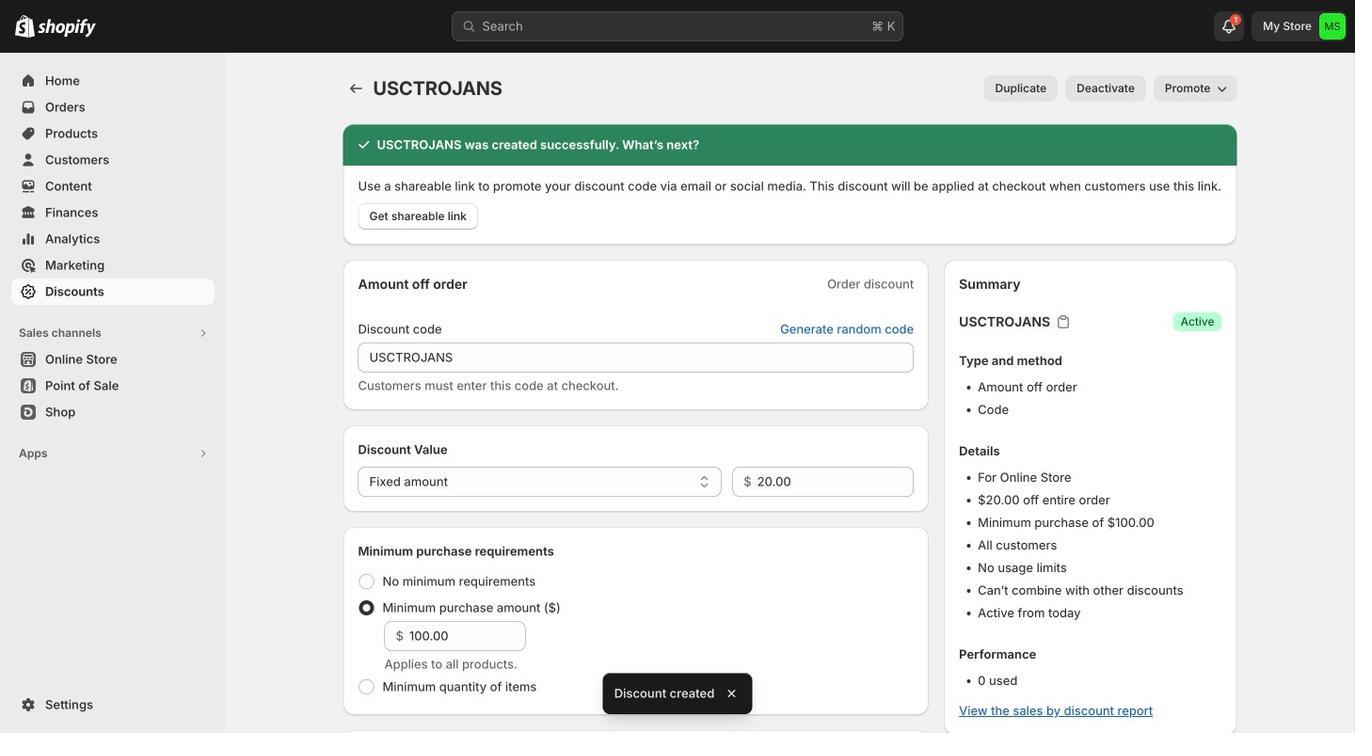 Task type: describe. For each thing, give the bounding box(es) containing it.
0 horizontal spatial shopify image
[[15, 15, 35, 37]]

my store image
[[1320, 13, 1346, 40]]



Task type: locate. For each thing, give the bounding box(es) containing it.
0 horizontal spatial 0.00 text field
[[409, 621, 526, 651]]

0 vertical spatial 0.00 text field
[[757, 467, 914, 497]]

shopify image
[[15, 15, 35, 37], [38, 19, 96, 37]]

1 horizontal spatial shopify image
[[38, 19, 96, 37]]

1 vertical spatial 0.00 text field
[[409, 621, 526, 651]]

0.00 text field
[[757, 467, 914, 497], [409, 621, 526, 651]]

None text field
[[358, 343, 914, 373]]

1 horizontal spatial 0.00 text field
[[757, 467, 914, 497]]



